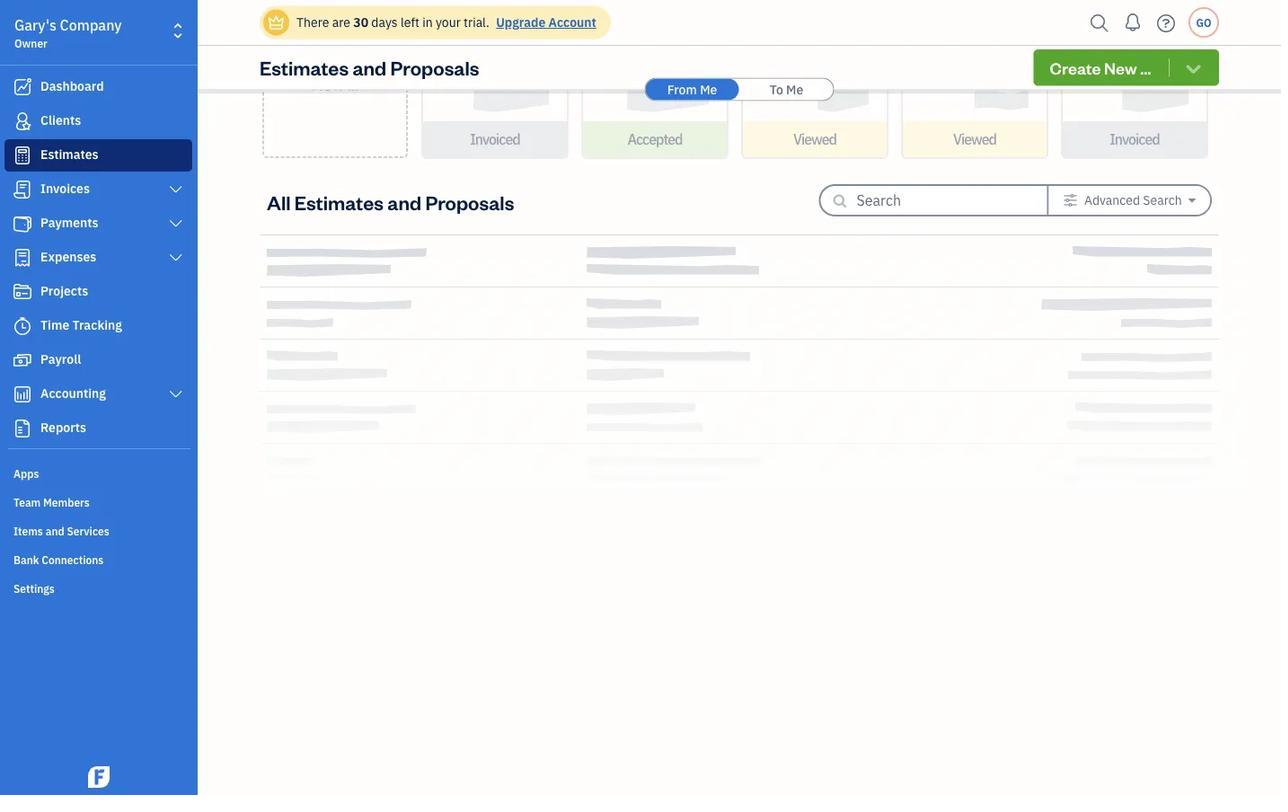Task type: describe. For each thing, give the bounding box(es) containing it.
expenses
[[40, 249, 96, 265]]

payroll
[[40, 351, 81, 368]]

1 viewed from the left
[[794, 130, 837, 149]]

2 viewed from the left
[[954, 130, 997, 149]]

2 invoiced from the left
[[1110, 130, 1160, 149]]

chevron large down image for accounting
[[168, 387, 184, 402]]

there are 30 days left in your trial. upgrade account
[[297, 14, 597, 31]]

time
[[40, 317, 69, 334]]

dashboard image
[[12, 78, 33, 96]]

team members
[[13, 495, 90, 510]]

payments link
[[4, 208, 192, 240]]

all
[[267, 189, 291, 215]]

accepted
[[628, 130, 683, 149]]

your
[[436, 14, 461, 31]]

go button
[[1189, 7, 1220, 38]]

me for from me
[[700, 81, 718, 98]]

services
[[67, 524, 109, 538]]

invoices link
[[4, 174, 192, 206]]

expenses link
[[4, 242, 192, 274]]

estimate image
[[12, 147, 33, 165]]

in
[[423, 14, 433, 31]]

from me
[[668, 81, 718, 98]]

bank
[[13, 553, 39, 567]]

timer image
[[12, 317, 33, 335]]

gary's company owner
[[14, 16, 122, 50]]

1 invoiced from the left
[[470, 130, 520, 149]]

go to help image
[[1152, 9, 1181, 36]]

search
[[1144, 192, 1183, 209]]

owner
[[14, 36, 48, 50]]

dashboard link
[[4, 71, 192, 103]]

payment image
[[12, 215, 33, 233]]

30
[[354, 14, 369, 31]]

items and services link
[[4, 517, 192, 544]]

go
[[1197, 15, 1212, 30]]

chevron large down image for expenses
[[168, 251, 184, 265]]

members
[[43, 495, 90, 510]]

to me link
[[740, 79, 834, 100]]

create new … for leftmost create new … dropdown button
[[310, 52, 361, 95]]

1 horizontal spatial create new … button
[[1034, 49, 1220, 86]]

team members link
[[4, 488, 192, 515]]

company
[[60, 16, 122, 35]]

projects link
[[4, 276, 192, 308]]

clients link
[[4, 105, 192, 138]]

payroll link
[[4, 344, 192, 377]]

create new … for right create new … dropdown button
[[1051, 57, 1152, 78]]

Search text field
[[857, 186, 1019, 215]]

… for leftmost create new … dropdown button
[[348, 73, 359, 95]]

expense image
[[12, 249, 33, 267]]

accounting
[[40, 385, 106, 402]]

estimates link
[[4, 139, 192, 172]]

apps link
[[4, 459, 192, 486]]

advanced search button
[[1050, 186, 1211, 215]]

search image
[[1086, 9, 1115, 36]]

chevrondown image
[[1184, 58, 1205, 77]]

advanced search
[[1085, 192, 1183, 209]]

time tracking link
[[4, 310, 192, 343]]

bank connections link
[[4, 546, 192, 573]]

clients
[[40, 112, 81, 129]]

gary's
[[14, 16, 56, 35]]

and for services
[[46, 524, 64, 538]]

left
[[401, 14, 420, 31]]

advanced
[[1085, 192, 1141, 209]]

upgrade
[[496, 14, 546, 31]]



Task type: vqa. For each thing, say whether or not it's contained in the screenshot.
Create New … dropdown button
yes



Task type: locate. For each thing, give the bounding box(es) containing it.
1 me from the left
[[700, 81, 718, 98]]

team
[[13, 495, 41, 510]]

new
[[1105, 57, 1138, 78], [312, 73, 345, 95]]

chevron large down image for invoices
[[168, 182, 184, 197]]

2 vertical spatial estimates
[[295, 189, 384, 215]]

viewed up the search text field
[[954, 130, 997, 149]]

0 horizontal spatial create new … button
[[263, 0, 408, 158]]

tracking
[[72, 317, 122, 334]]

chevron large down image
[[168, 251, 184, 265], [168, 387, 184, 402]]

payments
[[40, 214, 98, 231]]

chevron large down image for payments
[[168, 217, 184, 231]]

me right to
[[787, 81, 804, 98]]

chart image
[[12, 386, 33, 404]]

crown image
[[267, 13, 286, 32]]

1 vertical spatial chevron large down image
[[168, 387, 184, 402]]

0 vertical spatial proposals
[[391, 55, 480, 80]]

projects
[[40, 283, 88, 299]]

new down notifications image
[[1105, 57, 1138, 78]]

1 horizontal spatial and
[[353, 55, 387, 80]]

estimates for estimates
[[40, 146, 98, 163]]

… down 30
[[348, 73, 359, 95]]

invoice image
[[12, 181, 33, 199]]

to
[[770, 81, 784, 98]]

chevron large down image up expenses link
[[168, 217, 184, 231]]

2 chevron large down image from the top
[[168, 217, 184, 231]]

accounting link
[[4, 378, 192, 411]]

create new …
[[310, 52, 361, 95], [1051, 57, 1152, 78]]

new for leftmost create new … dropdown button
[[312, 73, 345, 95]]

invoiced
[[470, 130, 520, 149], [1110, 130, 1160, 149]]

days
[[372, 14, 398, 31]]

viewed
[[794, 130, 837, 149], [954, 130, 997, 149]]

chevron large down image inside the accounting link
[[168, 387, 184, 402]]

proposals
[[391, 55, 480, 80], [426, 189, 515, 215]]

0 vertical spatial chevron large down image
[[168, 182, 184, 197]]

1 horizontal spatial viewed
[[954, 130, 997, 149]]

bank connections
[[13, 553, 104, 567]]

chevron large down image up projects link
[[168, 251, 184, 265]]

1 horizontal spatial new
[[1105, 57, 1138, 78]]

2 chevron large down image from the top
[[168, 387, 184, 402]]

from
[[668, 81, 697, 98]]

apps
[[13, 467, 39, 481]]

estimates
[[260, 55, 349, 80], [40, 146, 98, 163], [295, 189, 384, 215]]

0 horizontal spatial …
[[348, 73, 359, 95]]

0 horizontal spatial create
[[310, 52, 361, 73]]

settings link
[[4, 574, 192, 601]]

reports link
[[4, 413, 192, 445]]

create for right create new … dropdown button
[[1051, 57, 1102, 78]]

time tracking
[[40, 317, 122, 334]]

0 horizontal spatial viewed
[[794, 130, 837, 149]]

new down are
[[312, 73, 345, 95]]

trial.
[[464, 14, 490, 31]]

all estimates and proposals
[[267, 189, 515, 215]]

create new … button
[[263, 0, 408, 158], [1034, 49, 1220, 86]]

report image
[[12, 420, 33, 438]]

main element
[[0, 0, 243, 796]]

create new … down are
[[310, 52, 361, 95]]

estimates inside main element
[[40, 146, 98, 163]]

… for right create new … dropdown button
[[1141, 57, 1152, 78]]

items
[[13, 524, 43, 538]]

0 vertical spatial and
[[353, 55, 387, 80]]

settings
[[13, 582, 55, 596]]

notifications image
[[1119, 4, 1148, 40]]

create
[[310, 52, 361, 73], [1051, 57, 1102, 78]]

client image
[[12, 112, 33, 130]]

create down are
[[310, 52, 361, 73]]

me
[[700, 81, 718, 98], [787, 81, 804, 98]]

estimates and proposals
[[260, 55, 480, 80]]

chevron large down image inside expenses link
[[168, 251, 184, 265]]

caretdown image
[[1189, 193, 1197, 208]]

chevron large down image inside invoices link
[[168, 182, 184, 197]]

0 vertical spatial chevron large down image
[[168, 251, 184, 265]]

upgrade account link
[[493, 14, 597, 31]]

1 horizontal spatial invoiced
[[1110, 130, 1160, 149]]

create down search icon
[[1051, 57, 1102, 78]]

estimates up invoices
[[40, 146, 98, 163]]

create new … down search icon
[[1051, 57, 1152, 78]]

0 horizontal spatial new
[[312, 73, 345, 95]]

account
[[549, 14, 597, 31]]

0 horizontal spatial create new …
[[310, 52, 361, 95]]

0 horizontal spatial and
[[46, 524, 64, 538]]

1 horizontal spatial …
[[1141, 57, 1152, 78]]

and for proposals
[[353, 55, 387, 80]]

and inside main element
[[46, 524, 64, 538]]

are
[[332, 14, 351, 31]]

connections
[[42, 553, 104, 567]]

new inside 'create new …'
[[312, 73, 345, 95]]

money image
[[12, 351, 33, 369]]

from me link
[[646, 79, 739, 100]]

dashboard
[[40, 78, 104, 94]]

me for to me
[[787, 81, 804, 98]]

0 vertical spatial estimates
[[260, 55, 349, 80]]

…
[[1141, 57, 1152, 78], [348, 73, 359, 95]]

create for leftmost create new … dropdown button
[[310, 52, 361, 73]]

1 vertical spatial estimates
[[40, 146, 98, 163]]

2 me from the left
[[787, 81, 804, 98]]

reports
[[40, 419, 86, 436]]

settings image
[[1064, 193, 1078, 208]]

chevron large down image up reports link
[[168, 387, 184, 402]]

freshbooks image
[[85, 767, 113, 788]]

1 horizontal spatial me
[[787, 81, 804, 98]]

viewed down "to me" link
[[794, 130, 837, 149]]

0 horizontal spatial invoiced
[[470, 130, 520, 149]]

1 horizontal spatial create new …
[[1051, 57, 1152, 78]]

1 horizontal spatial create
[[1051, 57, 1102, 78]]

chevron large down image inside payments link
[[168, 217, 184, 231]]

estimates right all
[[295, 189, 384, 215]]

to me
[[770, 81, 804, 98]]

invoices
[[40, 180, 90, 197]]

… down notifications image
[[1141, 57, 1152, 78]]

project image
[[12, 283, 33, 301]]

0 horizontal spatial me
[[700, 81, 718, 98]]

… inside 'create new …'
[[348, 73, 359, 95]]

1 chevron large down image from the top
[[168, 182, 184, 197]]

2 vertical spatial and
[[46, 524, 64, 538]]

and
[[353, 55, 387, 80], [388, 189, 422, 215], [46, 524, 64, 538]]

1 vertical spatial chevron large down image
[[168, 217, 184, 231]]

1 vertical spatial proposals
[[426, 189, 515, 215]]

1 chevron large down image from the top
[[168, 251, 184, 265]]

estimates for estimates and proposals
[[260, 55, 349, 80]]

me right from
[[700, 81, 718, 98]]

chevron large down image
[[168, 182, 184, 197], [168, 217, 184, 231]]

new for right create new … dropdown button
[[1105, 57, 1138, 78]]

items and services
[[13, 524, 109, 538]]

there
[[297, 14, 329, 31]]

1 vertical spatial and
[[388, 189, 422, 215]]

2 horizontal spatial and
[[388, 189, 422, 215]]

chevron large down image up payments link
[[168, 182, 184, 197]]

estimates down there
[[260, 55, 349, 80]]



